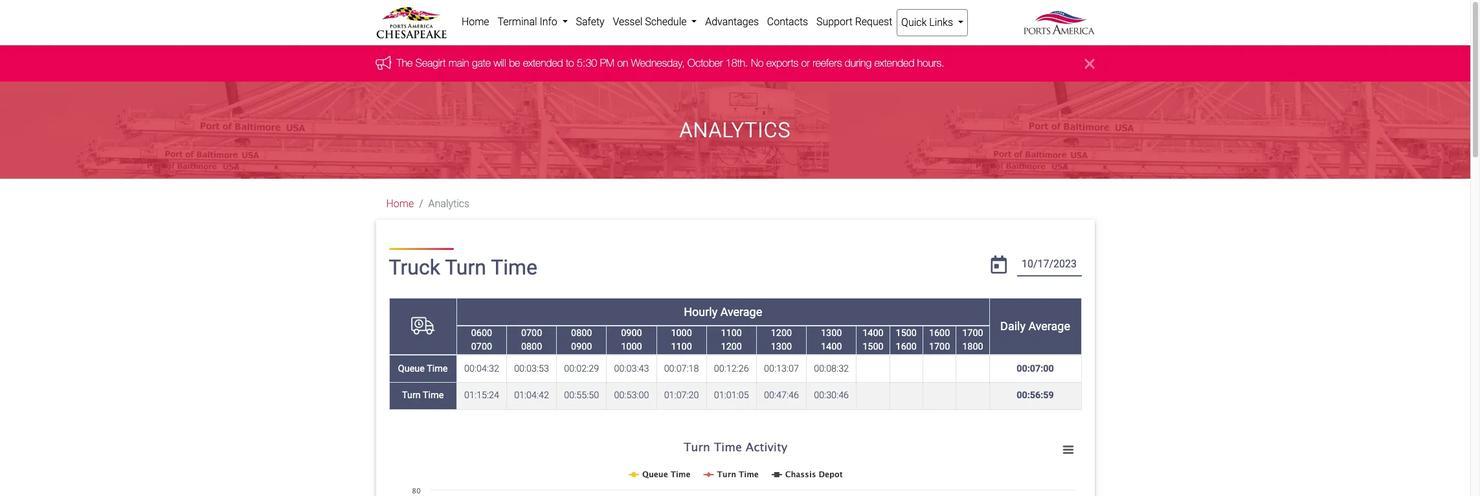 Task type: vqa. For each thing, say whether or not it's contained in the screenshot.
Gates
no



Task type: describe. For each thing, give the bounding box(es) containing it.
be
[[509, 57, 520, 69]]

01:01:05
[[714, 390, 749, 401]]

00:03:53
[[514, 363, 549, 374]]

seagirt
[[416, 57, 446, 69]]

vessel schedule link
[[609, 9, 701, 35]]

exports
[[767, 57, 799, 69]]

0 vertical spatial 0700
[[521, 328, 542, 339]]

1 horizontal spatial 0800
[[571, 328, 592, 339]]

00:08:32
[[814, 363, 849, 374]]

vessel schedule
[[613, 16, 689, 28]]

1 vertical spatial 0800
[[521, 341, 542, 353]]

queue
[[398, 363, 425, 374]]

00:55:50
[[564, 390, 599, 401]]

advantages
[[705, 16, 759, 28]]

1800
[[962, 341, 983, 353]]

00:30:46
[[814, 390, 849, 401]]

0 vertical spatial 1700
[[962, 328, 983, 339]]

0 horizontal spatial 1600
[[896, 341, 917, 353]]

turn time
[[402, 390, 444, 401]]

contacts
[[767, 16, 808, 28]]

terminal info link
[[493, 9, 572, 35]]

0600 0700
[[471, 328, 492, 353]]

00:12:26
[[714, 363, 749, 374]]

0800 0900
[[571, 328, 592, 353]]

wednesday,
[[631, 57, 685, 69]]

01:07:20
[[664, 390, 699, 401]]

the
[[397, 57, 413, 69]]

hourly
[[684, 305, 718, 318]]

01:15:24
[[464, 390, 499, 401]]

0 horizontal spatial average
[[720, 305, 762, 318]]

no
[[751, 57, 764, 69]]

daily
[[1001, 319, 1026, 333]]

0 vertical spatial 1600
[[929, 328, 950, 339]]

pm
[[600, 57, 615, 69]]

0 vertical spatial home link
[[457, 9, 493, 35]]

october
[[688, 57, 723, 69]]

0 vertical spatial turn
[[445, 255, 486, 280]]

0700 0800
[[521, 328, 542, 353]]

advantages link
[[701, 9, 763, 35]]

request
[[855, 16, 893, 28]]

quick links
[[901, 16, 956, 28]]

the seagirt main gate will be extended to 5:30 pm on wednesday, october 18th.  no exports or reefers during extended hours. link
[[397, 57, 944, 69]]

0 horizontal spatial 1300
[[771, 341, 792, 353]]

1 horizontal spatial 1000
[[671, 328, 692, 339]]

0 horizontal spatial home link
[[386, 198, 414, 210]]

quick
[[901, 16, 927, 28]]

0 horizontal spatial 1500
[[863, 341, 884, 353]]

main
[[449, 57, 469, 69]]

00:04:32
[[464, 363, 499, 374]]

1000 1100
[[671, 328, 692, 353]]

during
[[845, 57, 872, 69]]

reefers
[[813, 57, 842, 69]]

gate
[[472, 57, 491, 69]]

1300 1400
[[821, 328, 842, 353]]

2 extended from the left
[[874, 57, 915, 69]]

support request link
[[812, 9, 897, 35]]

links
[[929, 16, 953, 28]]

01:04:42
[[514, 390, 549, 401]]

home for left home link
[[386, 198, 414, 210]]

hourly average daily average
[[684, 305, 1070, 333]]

time for 01:15:24
[[423, 390, 444, 401]]

support request
[[817, 16, 893, 28]]

00:53:00
[[614, 390, 649, 401]]

calendar day image
[[991, 256, 1007, 274]]



Task type: locate. For each thing, give the bounding box(es) containing it.
0 vertical spatial time
[[491, 255, 537, 280]]

1 vertical spatial 1200
[[721, 341, 742, 353]]

0 vertical spatial 1500
[[896, 328, 917, 339]]

00:02:29
[[564, 363, 599, 374]]

0 horizontal spatial home
[[386, 198, 414, 210]]

1 vertical spatial 1700
[[929, 341, 950, 353]]

1200 1300
[[771, 328, 792, 353]]

0 vertical spatial 0800
[[571, 328, 592, 339]]

1 horizontal spatial turn
[[445, 255, 486, 280]]

analytics
[[680, 118, 791, 143], [428, 198, 470, 210]]

0900
[[621, 328, 642, 339], [571, 341, 592, 353]]

terminal
[[498, 16, 537, 28]]

1700 1800
[[962, 328, 983, 353]]

close image
[[1085, 56, 1095, 71]]

1200 up 00:12:26
[[721, 341, 742, 353]]

1 vertical spatial 1100
[[671, 341, 692, 353]]

1 vertical spatial home
[[386, 198, 414, 210]]

contacts link
[[763, 9, 812, 35]]

the seagirt main gate will be extended to 5:30 pm on wednesday, october 18th.  no exports or reefers during extended hours.
[[397, 57, 944, 69]]

1 horizontal spatial 1700
[[962, 328, 983, 339]]

1000
[[671, 328, 692, 339], [621, 341, 642, 353]]

0700 down 0600
[[471, 341, 492, 353]]

home for the topmost home link
[[462, 16, 489, 28]]

1100 up 00:07:18
[[671, 341, 692, 353]]

1400 left '1500 1600'
[[863, 328, 884, 339]]

0 horizontal spatial turn
[[402, 390, 421, 401]]

0 vertical spatial 1300
[[821, 328, 842, 339]]

0 horizontal spatial 1700
[[929, 341, 950, 353]]

1700
[[962, 328, 983, 339], [929, 341, 950, 353]]

vessel
[[613, 16, 643, 28]]

0 horizontal spatial analytics
[[428, 198, 470, 210]]

time for 00:04:32
[[427, 363, 448, 374]]

truck turn time
[[389, 255, 537, 280]]

0 horizontal spatial 1000
[[621, 341, 642, 353]]

0 horizontal spatial 1400
[[821, 341, 842, 353]]

1400 1500
[[863, 328, 884, 353]]

18th.
[[726, 57, 748, 69]]

1 horizontal spatial 1100
[[721, 328, 742, 339]]

time
[[491, 255, 537, 280], [427, 363, 448, 374], [423, 390, 444, 401]]

safety
[[576, 16, 605, 28]]

1 vertical spatial home link
[[386, 198, 414, 210]]

1 horizontal spatial 1600
[[929, 328, 950, 339]]

1 vertical spatial 1000
[[621, 341, 642, 353]]

1000 up the 00:03:43
[[621, 341, 642, 353]]

extended
[[523, 57, 563, 69], [874, 57, 915, 69]]

0 vertical spatial analytics
[[680, 118, 791, 143]]

1 vertical spatial 1500
[[863, 341, 884, 353]]

1300 up 00:08:32
[[821, 328, 842, 339]]

0 vertical spatial 1400
[[863, 328, 884, 339]]

info
[[540, 16, 557, 28]]

the seagirt main gate will be extended to 5:30 pm on wednesday, october 18th.  no exports or reefers during extended hours. alert
[[0, 46, 1471, 82]]

1300 up 00:13:07
[[771, 341, 792, 353]]

extended left "to"
[[523, 57, 563, 69]]

00:03:43
[[614, 363, 649, 374]]

1200 up 00:13:07
[[771, 328, 792, 339]]

terminal info
[[498, 16, 560, 28]]

0 vertical spatial 1200
[[771, 328, 792, 339]]

1 horizontal spatial 0700
[[521, 328, 542, 339]]

1100 up 00:12:26
[[721, 328, 742, 339]]

2 vertical spatial time
[[423, 390, 444, 401]]

1 vertical spatial 0900
[[571, 341, 592, 353]]

0 vertical spatial home
[[462, 16, 489, 28]]

1700 left 1800
[[929, 341, 950, 353]]

0 horizontal spatial 0700
[[471, 341, 492, 353]]

1 horizontal spatial extended
[[874, 57, 915, 69]]

1 horizontal spatial 0900
[[621, 328, 642, 339]]

1 horizontal spatial home link
[[457, 9, 493, 35]]

0800 up 00:03:53
[[521, 341, 542, 353]]

1 vertical spatial 1400
[[821, 341, 842, 353]]

queue time
[[398, 363, 448, 374]]

0 horizontal spatial 1100
[[671, 341, 692, 353]]

1 vertical spatial 0700
[[471, 341, 492, 353]]

bullhorn image
[[376, 56, 397, 70]]

0700
[[521, 328, 542, 339], [471, 341, 492, 353]]

1 vertical spatial turn
[[402, 390, 421, 401]]

0800
[[571, 328, 592, 339], [521, 341, 542, 353]]

or
[[801, 57, 810, 69]]

1000 down hourly
[[671, 328, 692, 339]]

1 horizontal spatial 1500
[[896, 328, 917, 339]]

0 horizontal spatial extended
[[523, 57, 563, 69]]

average
[[720, 305, 762, 318], [1029, 319, 1070, 333]]

on
[[617, 57, 628, 69]]

0900 1000
[[621, 328, 642, 353]]

1 horizontal spatial 1300
[[821, 328, 842, 339]]

1500 down hourly average daily average
[[863, 341, 884, 353]]

1400 up 00:08:32
[[821, 341, 842, 353]]

turn down queue on the left bottom of page
[[402, 390, 421, 401]]

average right daily
[[1029, 319, 1070, 333]]

will
[[494, 57, 506, 69]]

1100
[[721, 328, 742, 339], [671, 341, 692, 353]]

1 horizontal spatial average
[[1029, 319, 1070, 333]]

00:13:07
[[764, 363, 799, 374]]

0700 up 00:03:53
[[521, 328, 542, 339]]

safety link
[[572, 9, 609, 35]]

1 vertical spatial 1600
[[896, 341, 917, 353]]

0 horizontal spatial 0800
[[521, 341, 542, 353]]

1300
[[821, 328, 842, 339], [771, 341, 792, 353]]

quick links link
[[897, 9, 968, 36]]

00:56:59
[[1017, 390, 1054, 401]]

0 vertical spatial 1000
[[671, 328, 692, 339]]

extended right during
[[874, 57, 915, 69]]

00:07:18
[[664, 363, 699, 374]]

1400
[[863, 328, 884, 339], [821, 341, 842, 353]]

0800 up 00:02:29
[[571, 328, 592, 339]]

hours.
[[917, 57, 944, 69]]

5:30
[[577, 57, 597, 69]]

1700 up 1800
[[962, 328, 983, 339]]

1600 right 1400 1500
[[896, 341, 917, 353]]

0 vertical spatial 1100
[[721, 328, 742, 339]]

1 horizontal spatial 1400
[[863, 328, 884, 339]]

1600 left "1700 1800"
[[929, 328, 950, 339]]

home
[[462, 16, 489, 28], [386, 198, 414, 210]]

0 horizontal spatial 0900
[[571, 341, 592, 353]]

1 horizontal spatial analytics
[[680, 118, 791, 143]]

to
[[566, 57, 574, 69]]

1 vertical spatial average
[[1029, 319, 1070, 333]]

support
[[817, 16, 853, 28]]

1500
[[896, 328, 917, 339], [863, 341, 884, 353]]

0 horizontal spatial 1200
[[721, 341, 742, 353]]

average up 1100 1200
[[720, 305, 762, 318]]

turn
[[445, 255, 486, 280], [402, 390, 421, 401]]

1600
[[929, 328, 950, 339], [896, 341, 917, 353]]

1 vertical spatial 1300
[[771, 341, 792, 353]]

00:07:00
[[1017, 363, 1054, 374]]

turn right truck
[[445, 255, 486, 280]]

0900 up 00:02:29
[[571, 341, 592, 353]]

1600 1700
[[929, 328, 950, 353]]

0600
[[471, 328, 492, 339]]

1500 left 1600 1700
[[896, 328, 917, 339]]

truck
[[389, 255, 440, 280]]

0 vertical spatial 0900
[[621, 328, 642, 339]]

home link
[[457, 9, 493, 35], [386, 198, 414, 210]]

1 horizontal spatial home
[[462, 16, 489, 28]]

1100 1200
[[721, 328, 742, 353]]

None text field
[[1017, 253, 1082, 276]]

schedule
[[645, 16, 687, 28]]

0 vertical spatial average
[[720, 305, 762, 318]]

1 horizontal spatial 1200
[[771, 328, 792, 339]]

00:47:46
[[764, 390, 799, 401]]

1200
[[771, 328, 792, 339], [721, 341, 742, 353]]

1500 1600
[[896, 328, 917, 353]]

0900 up the 00:03:43
[[621, 328, 642, 339]]

1 vertical spatial analytics
[[428, 198, 470, 210]]

1 vertical spatial time
[[427, 363, 448, 374]]

1 extended from the left
[[523, 57, 563, 69]]



